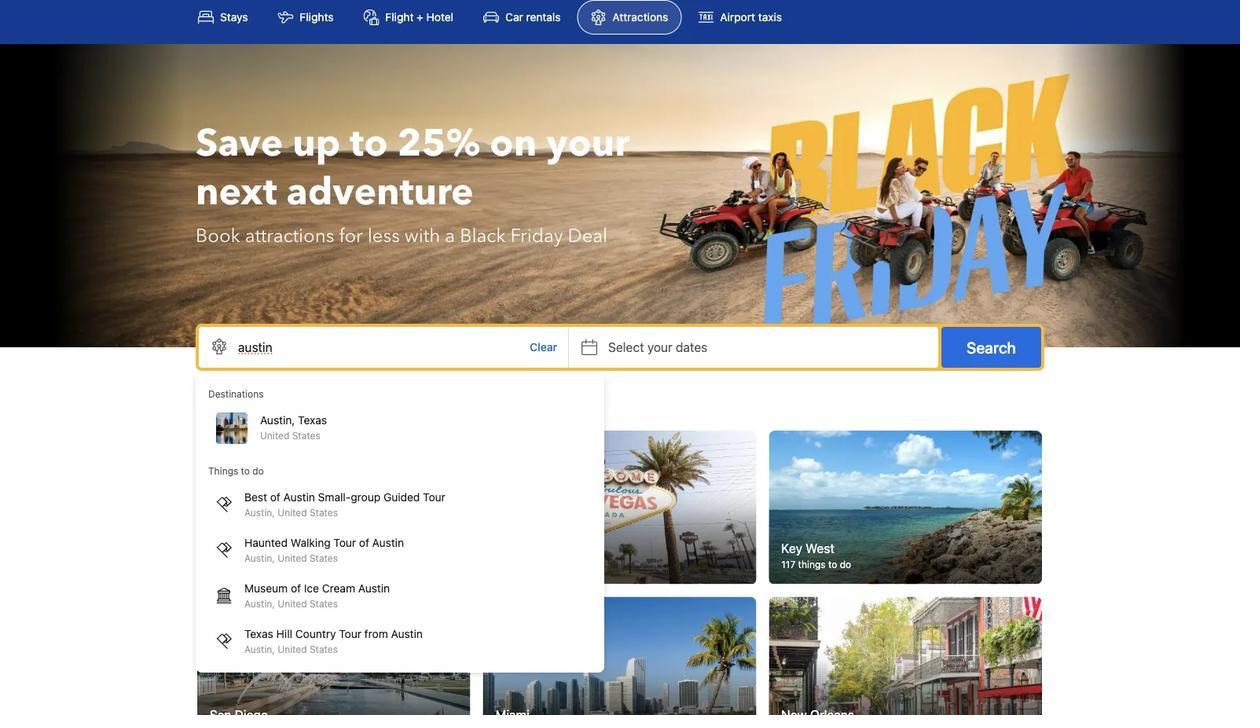 Task type: locate. For each thing, give the bounding box(es) containing it.
1202
[[210, 559, 232, 570]]

do inside key west 117 things to do
[[840, 559, 851, 570]]

austin left small-
[[283, 491, 315, 504]]

austin inside best of austin small-group guided tour austin, united states
[[283, 491, 315, 504]]

on
[[490, 118, 537, 169]]

states down walking
[[310, 552, 338, 563]]

key
[[781, 541, 802, 556]]

ice
[[304, 582, 319, 595]]

west
[[806, 541, 834, 556]]

with
[[405, 223, 440, 249]]

your
[[546, 118, 630, 169], [647, 340, 673, 355]]

tour right walking
[[334, 536, 356, 549]]

to right up
[[350, 118, 388, 169]]

texas inside the texas hill country tour from austin austin, united states
[[244, 627, 273, 640]]

do inside new york 1202 things to do
[[276, 559, 287, 570]]

united
[[260, 430, 289, 441], [278, 507, 307, 518], [278, 552, 307, 563], [278, 598, 307, 609], [278, 644, 307, 655]]

states inside best of austin small-group guided tour austin, united states
[[310, 507, 338, 518]]

0 vertical spatial tour
[[423, 491, 445, 504]]

austin, inside museum of ice cream austin austin, united states
[[244, 598, 275, 609]]

country
[[295, 627, 336, 640]]

your right on at the top of the page
[[546, 118, 630, 169]]

do for new york
[[276, 559, 287, 570]]

1 vertical spatial your
[[647, 340, 673, 355]]

of inside best of austin small-group guided tour austin, united states
[[270, 491, 280, 504]]

of
[[270, 491, 280, 504], [359, 536, 369, 549], [291, 582, 301, 595]]

dates
[[676, 340, 707, 355]]

2 vertical spatial tour
[[339, 627, 361, 640]]

black
[[460, 223, 506, 249]]

attractions
[[245, 223, 334, 249]]

key west 117 things to do
[[781, 541, 851, 570]]

2 horizontal spatial do
[[840, 559, 851, 570]]

destinations
[[208, 388, 264, 399]]

of right the best at the bottom of page
[[270, 491, 280, 504]]

do up the best at the bottom of page
[[253, 465, 264, 476]]

Where are you going? search field
[[199, 327, 568, 368]]

1 horizontal spatial of
[[291, 582, 301, 595]]

states
[[292, 430, 320, 441], [310, 507, 338, 518], [310, 552, 338, 563], [310, 598, 338, 609], [310, 644, 338, 655]]

a
[[445, 223, 455, 249]]

austin inside haunted walking tour of austin austin, united states
[[372, 536, 404, 549]]

new orleans image
[[769, 597, 1042, 715]]

miami image
[[483, 597, 756, 715]]

0 vertical spatial your
[[546, 118, 630, 169]]

1 things from the left
[[234, 559, 262, 570]]

austin
[[283, 491, 315, 504], [372, 536, 404, 549], [358, 582, 390, 595], [391, 627, 423, 640]]

of inside museum of ice cream austin austin, united states
[[291, 582, 301, 595]]

texas
[[298, 414, 327, 427], [244, 627, 273, 640]]

1 horizontal spatial things
[[798, 559, 826, 570]]

museum of ice cream austin austin, united states
[[244, 582, 390, 609]]

united inside museum of ice cream austin austin, united states
[[278, 598, 307, 609]]

117
[[781, 559, 795, 570]]

things for york
[[234, 559, 262, 570]]

united down walking
[[278, 552, 307, 563]]

0 horizontal spatial texas
[[244, 627, 273, 640]]

united down hill
[[278, 644, 307, 655]]

things inside new york 1202 things to do
[[234, 559, 262, 570]]

0 horizontal spatial things
[[234, 559, 262, 570]]

do right '117'
[[840, 559, 851, 570]]

2 vertical spatial of
[[291, 582, 301, 595]]

things down west
[[798, 559, 826, 570]]

things
[[208, 465, 238, 476]]

museum
[[244, 582, 288, 595]]

things down york
[[234, 559, 262, 570]]

1 horizontal spatial your
[[647, 340, 673, 355]]

tour
[[423, 491, 445, 504], [334, 536, 356, 549], [339, 627, 361, 640]]

to down haunted
[[264, 559, 273, 570]]

next
[[196, 167, 277, 218]]

1 horizontal spatial do
[[276, 559, 287, 570]]

1 horizontal spatial texas
[[298, 414, 327, 427]]

nearby
[[197, 396, 253, 418]]

to
[[350, 118, 388, 169], [241, 465, 250, 476], [264, 559, 273, 570], [828, 559, 837, 570]]

2 horizontal spatial of
[[359, 536, 369, 549]]

1 vertical spatial tour
[[334, 536, 356, 549]]

book
[[196, 223, 240, 249]]

to down west
[[828, 559, 837, 570]]

things inside key west 117 things to do
[[798, 559, 826, 570]]

tour left the from
[[339, 627, 361, 640]]

do
[[253, 465, 264, 476], [276, 559, 287, 570], [840, 559, 851, 570]]

deal
[[568, 223, 608, 249]]

austin down guided
[[372, 536, 404, 549]]

united down nearby destinations
[[260, 430, 289, 441]]

united up walking
[[278, 507, 307, 518]]

tour inside the texas hill country tour from austin austin, united states
[[339, 627, 361, 640]]

haunted
[[244, 536, 288, 549]]

0 vertical spatial texas
[[298, 414, 327, 427]]

flight + hotel link
[[350, 0, 467, 35]]

las vegas image
[[483, 431, 756, 584]]

2 things from the left
[[798, 559, 826, 570]]

tour inside best of austin small-group guided tour austin, united states
[[423, 491, 445, 504]]

airport taxis link
[[685, 0, 795, 35]]

to inside new york 1202 things to do
[[264, 559, 273, 570]]

to inside key west 117 things to do
[[828, 559, 837, 570]]

austin inside museum of ice cream austin austin, united states
[[358, 582, 390, 595]]

of left ice
[[291, 582, 301, 595]]

austin right cream
[[358, 582, 390, 595]]

things
[[234, 559, 262, 570], [798, 559, 826, 570]]

up
[[293, 118, 341, 169]]

austin, inside best of austin small-group guided tour austin, united states
[[244, 507, 275, 518]]

car
[[505, 11, 523, 24]]

states down ice
[[310, 598, 338, 609]]

states down small-
[[310, 507, 338, 518]]

austin inside the texas hill country tour from austin austin, united states
[[391, 627, 423, 640]]

new york image
[[197, 431, 470, 584]]

friday
[[510, 223, 563, 249]]

of down best of austin small-group guided tour austin, united states
[[359, 536, 369, 549]]

tour right guided
[[423, 491, 445, 504]]

austin,
[[260, 414, 295, 427], [244, 507, 275, 518], [244, 552, 275, 563], [244, 598, 275, 609], [244, 644, 275, 655]]

do down haunted
[[276, 559, 287, 570]]

states inside haunted walking tour of austin austin, united states
[[310, 552, 338, 563]]

your left the dates
[[647, 340, 673, 355]]

0 horizontal spatial of
[[270, 491, 280, 504]]

austin, inside haunted walking tour of austin austin, united states
[[244, 552, 275, 563]]

1 vertical spatial of
[[359, 536, 369, 549]]

states down country
[[310, 644, 338, 655]]

save
[[196, 118, 283, 169]]

united inside best of austin small-group guided tour austin, united states
[[278, 507, 307, 518]]

of for best of austin small-group guided tour
[[270, 491, 280, 504]]

0 horizontal spatial your
[[546, 118, 630, 169]]

airport
[[720, 11, 755, 24]]

search
[[967, 338, 1016, 356]]

austin right the from
[[391, 627, 423, 640]]

flights link
[[264, 0, 347, 35]]

states down the destinations
[[292, 430, 320, 441]]

united down ice
[[278, 598, 307, 609]]

0 vertical spatial of
[[270, 491, 280, 504]]

1 vertical spatial texas
[[244, 627, 273, 640]]



Task type: describe. For each thing, give the bounding box(es) containing it.
best of austin small-group guided tour austin, united states
[[244, 491, 445, 518]]

small-
[[318, 491, 351, 504]]

car rentals
[[505, 11, 561, 24]]

new york 1202 things to do
[[210, 541, 287, 570]]

austin, inside the texas hill country tour from austin austin, united states
[[244, 644, 275, 655]]

car rentals link
[[470, 0, 574, 35]]

texas inside "austin, texas united states"
[[298, 414, 327, 427]]

york
[[239, 541, 264, 556]]

austin, texas united states
[[260, 414, 327, 441]]

adventure
[[286, 167, 474, 218]]

flight
[[385, 11, 414, 24]]

attractions
[[612, 11, 668, 24]]

united inside "austin, texas united states"
[[260, 430, 289, 441]]

stays link
[[185, 0, 261, 35]]

select your dates
[[608, 340, 707, 355]]

states inside museum of ice cream austin austin, united states
[[310, 598, 338, 609]]

to right things
[[241, 465, 250, 476]]

save up to 25% on your next adventure book attractions for less with a black friday deal
[[196, 118, 630, 249]]

airport taxis
[[720, 11, 782, 24]]

of for museum of ice cream austin
[[291, 582, 301, 595]]

taxis
[[758, 11, 782, 24]]

san diego image
[[197, 597, 470, 715]]

attractions link
[[577, 0, 682, 35]]

for
[[339, 223, 363, 249]]

search button
[[941, 327, 1041, 368]]

do for key west
[[840, 559, 851, 570]]

nearby destinations
[[197, 396, 351, 418]]

25%
[[397, 118, 480, 169]]

clear
[[530, 341, 557, 354]]

states inside "austin, texas united states"
[[292, 430, 320, 441]]

flight + hotel
[[385, 11, 453, 24]]

your inside save up to 25% on your next adventure book attractions for less with a black friday deal
[[546, 118, 630, 169]]

new
[[210, 541, 235, 556]]

hotel
[[426, 11, 453, 24]]

texas hill country tour from austin austin, united states
[[244, 627, 423, 655]]

less
[[368, 223, 400, 249]]

of inside haunted walking tour of austin austin, united states
[[359, 536, 369, 549]]

select
[[608, 340, 644, 355]]

stays
[[220, 11, 248, 24]]

tour inside haunted walking tour of austin austin, united states
[[334, 536, 356, 549]]

key west image
[[769, 431, 1042, 584]]

things to do
[[208, 465, 264, 476]]

clear button
[[519, 327, 568, 368]]

cream
[[322, 582, 355, 595]]

+
[[417, 11, 423, 24]]

hill
[[276, 627, 292, 640]]

0 horizontal spatial do
[[253, 465, 264, 476]]

united inside the texas hill country tour from austin austin, united states
[[278, 644, 307, 655]]

flights
[[300, 11, 334, 24]]

united inside haunted walking tour of austin austin, united states
[[278, 552, 307, 563]]

group
[[351, 491, 380, 504]]

best
[[244, 491, 267, 504]]

haunted walking tour of austin austin, united states
[[244, 536, 404, 563]]

things for west
[[798, 559, 826, 570]]

guided
[[383, 491, 420, 504]]

from
[[364, 627, 388, 640]]

walking
[[291, 536, 331, 549]]

to inside save up to 25% on your next adventure book attractions for less with a black friday deal
[[350, 118, 388, 169]]

austin, inside "austin, texas united states"
[[260, 414, 295, 427]]

states inside the texas hill country tour from austin austin, united states
[[310, 644, 338, 655]]

destinations
[[257, 396, 351, 418]]

rentals
[[526, 11, 561, 24]]



Task type: vqa. For each thing, say whether or not it's contained in the screenshot.
York
yes



